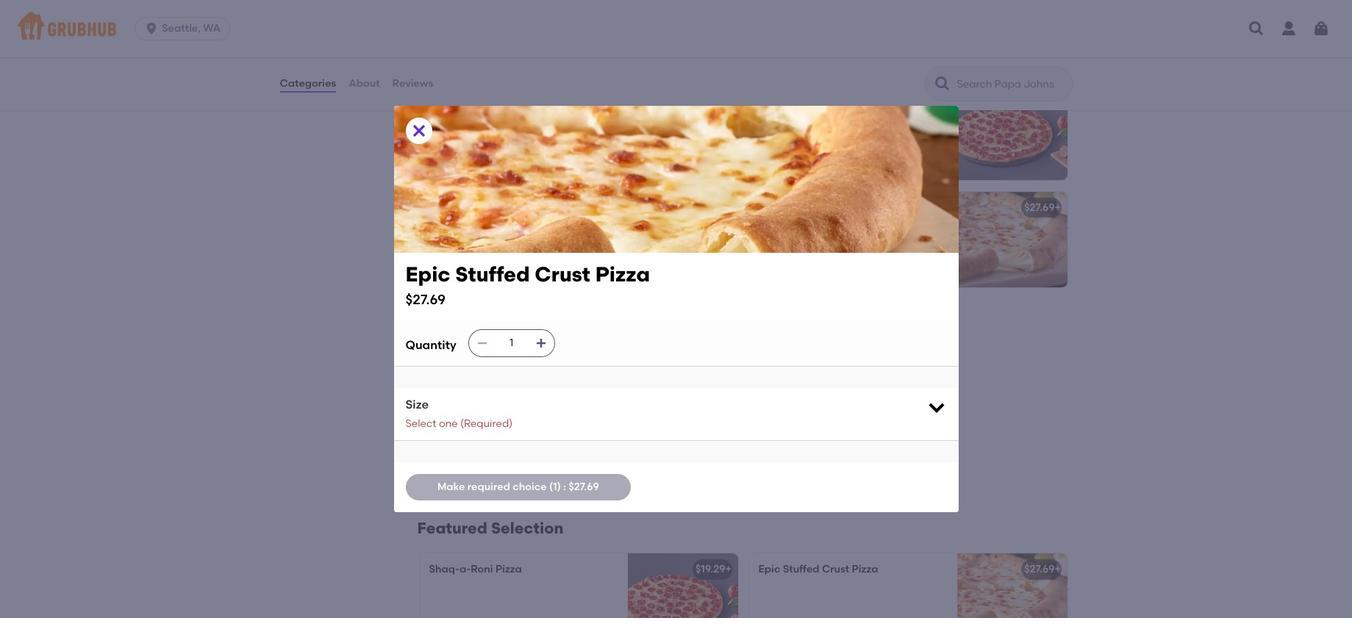 Task type: vqa. For each thing, say whether or not it's contained in the screenshot.
choice
yes



Task type: locate. For each thing, give the bounding box(es) containing it.
1 vertical spatial shaq-
[[429, 202, 460, 214]]

svg image
[[1313, 20, 1330, 38], [144, 21, 159, 36], [410, 122, 428, 140], [476, 338, 488, 349], [535, 338, 547, 349], [926, 397, 947, 418]]

stuffed inside epic stuffed crust pizza $27.69
[[455, 262, 530, 287]]

seattle,
[[162, 22, 201, 35]]

0 vertical spatial $27.69 +
[[1024, 202, 1061, 214]]

shaq-
[[758, 94, 789, 107], [429, 202, 460, 214], [429, 563, 460, 576]]

+
[[725, 94, 732, 107], [1055, 94, 1061, 107], [725, 202, 732, 214], [1055, 202, 1061, 214], [725, 563, 732, 576], [1055, 563, 1061, 576]]

$19.29 +
[[1025, 94, 1061, 107], [696, 202, 732, 214], [696, 563, 732, 576]]

roni
[[800, 94, 823, 107], [471, 202, 493, 214], [471, 563, 493, 576]]

0 vertical spatial shaq-
[[758, 94, 789, 107]]

size
[[406, 398, 429, 412]]

reviews
[[392, 77, 433, 90]]

about
[[349, 77, 380, 90]]

wa
[[203, 22, 221, 35]]

sellers
[[455, 350, 506, 368]]

best sellers
[[417, 350, 506, 368]]

$19.29 for the shaq-a-roni pizza image to the middle
[[696, 202, 725, 214]]

shaq- for the shaq-a-roni pizza image to the middle
[[429, 202, 460, 214]]

0 vertical spatial $19.29
[[1025, 94, 1055, 107]]

the works pizza image
[[957, 0, 1067, 73]]

epic
[[758, 202, 780, 214], [406, 262, 450, 287], [428, 408, 450, 420], [758, 563, 780, 576]]

1 vertical spatial shaq-a-roni pizza image
[[628, 192, 738, 288]]

a- for the shaq-a-roni pizza image to the middle
[[460, 202, 471, 214]]

stuffed inside 'button'
[[452, 408, 489, 420]]

1 vertical spatial a-
[[460, 202, 471, 214]]

shaq-a-roni pizza image
[[957, 85, 1067, 180], [628, 192, 738, 288], [628, 554, 738, 618]]

(required)
[[460, 417, 513, 430]]

1 vertical spatial epic stuffed crust pizza
[[428, 408, 547, 420]]

1 vertical spatial roni
[[471, 202, 493, 214]]

categories button
[[279, 57, 337, 110]]

0 vertical spatial epic stuffed crust pizza image
[[957, 192, 1067, 288]]

epic stuffed crust pizza image
[[957, 192, 1067, 288], [629, 395, 739, 491], [957, 554, 1067, 618]]

stuffed
[[783, 202, 820, 214], [455, 262, 530, 287], [452, 408, 489, 420], [783, 563, 820, 576]]

$27.69 +
[[1024, 202, 1061, 214], [1024, 563, 1061, 576]]

pizza
[[512, 94, 538, 107], [825, 94, 851, 107], [496, 202, 522, 214], [852, 202, 878, 214], [595, 262, 650, 287], [521, 408, 547, 420], [496, 563, 522, 576], [852, 563, 878, 576]]

shaq- for top the shaq-a-roni pizza image
[[758, 94, 789, 107]]

1 vertical spatial $19.29 +
[[696, 202, 732, 214]]

epic stuffed crust pizza
[[758, 202, 878, 214], [428, 408, 547, 420], [758, 563, 878, 576]]

1 vertical spatial shaq-a-roni pizza
[[429, 202, 522, 214]]

epic inside epic stuffed crust pizza $27.69
[[406, 262, 450, 287]]

2 vertical spatial a-
[[460, 563, 471, 576]]

1 vertical spatial $27.69 +
[[1024, 563, 1061, 576]]

Search Papa Johns search field
[[956, 77, 1068, 91]]

crust inside 'button'
[[491, 408, 519, 420]]

0 vertical spatial epic stuffed crust pizza
[[758, 202, 878, 214]]

$19.29
[[1025, 94, 1055, 107], [696, 202, 725, 214], [696, 563, 725, 576]]

0 vertical spatial a-
[[789, 94, 800, 107]]

2 vertical spatial $19.29
[[696, 563, 725, 576]]

seattle, wa button
[[135, 17, 236, 40]]

2 vertical spatial $19.29 +
[[696, 563, 732, 576]]

$27.69
[[1024, 202, 1055, 214], [406, 291, 446, 308], [569, 481, 599, 493], [1024, 563, 1055, 576]]

0 vertical spatial $19.29 +
[[1025, 94, 1061, 107]]

super hawaiian pizza image
[[628, 85, 738, 180]]

shaq-a-roni pizza
[[758, 94, 851, 107], [429, 202, 522, 214], [429, 563, 522, 576]]

hawaiian
[[461, 94, 509, 107]]

shaq-a-roni pizza for the shaq-a-roni pizza image to the middle
[[429, 202, 522, 214]]

one
[[439, 417, 458, 430]]

seattle, wa
[[162, 22, 221, 35]]

+ for super hawaiian pizza image
[[725, 94, 732, 107]]

a- for top the shaq-a-roni pizza image
[[789, 94, 800, 107]]

about button
[[348, 57, 381, 110]]

0 vertical spatial roni
[[800, 94, 823, 107]]

0 vertical spatial shaq-a-roni pizza
[[758, 94, 851, 107]]

1 vertical spatial $19.29
[[696, 202, 725, 214]]

a-
[[789, 94, 800, 107], [460, 202, 471, 214], [460, 563, 471, 576]]

$19.29 + for the shaq-a-roni pizza image to the middle
[[696, 202, 732, 214]]

select
[[406, 417, 436, 430]]

main navigation navigation
[[0, 0, 1352, 57]]

crust
[[822, 202, 849, 214], [535, 262, 590, 287], [491, 408, 519, 420], [822, 563, 849, 576]]

search icon image
[[933, 75, 951, 93]]

:
[[563, 481, 566, 493]]



Task type: describe. For each thing, give the bounding box(es) containing it.
crust inside epic stuffed crust pizza $27.69
[[535, 262, 590, 287]]

choice
[[513, 481, 547, 493]]

best
[[417, 350, 451, 368]]

2 vertical spatial shaq-
[[429, 563, 460, 576]]

$17.19 +
[[699, 94, 732, 107]]

Input item quantity number field
[[495, 330, 528, 357]]

the meats pizza image
[[628, 0, 738, 73]]

make
[[437, 481, 465, 493]]

roni for top the shaq-a-roni pizza image
[[800, 94, 823, 107]]

epic stuffed crust pizza $27.69
[[406, 262, 650, 308]]

shaq-a-roni pizza for top the shaq-a-roni pizza image
[[758, 94, 851, 107]]

reviews button
[[392, 57, 434, 110]]

required
[[467, 481, 510, 493]]

+ for the bottom the shaq-a-roni pizza image
[[725, 563, 732, 576]]

pizza inside epic stuffed crust pizza $27.69
[[595, 262, 650, 287]]

1 $27.69 + from the top
[[1024, 202, 1061, 214]]

$27.69 inside epic stuffed crust pizza $27.69
[[406, 291, 446, 308]]

$19.29 + for top the shaq-a-roni pizza image
[[1025, 94, 1061, 107]]

super
[[429, 94, 458, 107]]

pizza inside epic stuffed crust pizza 'button'
[[521, 408, 547, 420]]

$19.29 for the bottom the shaq-a-roni pizza image
[[696, 563, 725, 576]]

+ for the shaq-a-roni pizza image to the middle
[[725, 202, 732, 214]]

+ for top the shaq-a-roni pizza image
[[1055, 94, 1061, 107]]

roni for the shaq-a-roni pizza image to the middle
[[471, 202, 493, 214]]

2 $27.69 + from the top
[[1024, 563, 1061, 576]]

epic stuffed crust pizza button
[[419, 395, 739, 491]]

$17.19
[[699, 94, 725, 107]]

size select one (required)
[[406, 398, 513, 430]]

(1)
[[549, 481, 561, 493]]

$19.29 + for the bottom the shaq-a-roni pizza image
[[696, 563, 732, 576]]

svg image inside seattle, wa button
[[144, 21, 159, 36]]

super hawaiian pizza
[[429, 94, 538, 107]]

2 vertical spatial shaq-a-roni pizza image
[[628, 554, 738, 618]]

2 vertical spatial shaq-a-roni pizza
[[429, 563, 522, 576]]

1 vertical spatial epic stuffed crust pizza image
[[629, 395, 739, 491]]

2 vertical spatial roni
[[471, 563, 493, 576]]

featured selection
[[417, 519, 563, 538]]

epic inside 'button'
[[428, 408, 450, 420]]

epic stuffed crust pizza inside 'button'
[[428, 408, 547, 420]]

quantity
[[406, 339, 456, 353]]

selection
[[491, 519, 563, 538]]

featured
[[417, 519, 487, 538]]

categories
[[280, 77, 336, 90]]

$19.29 for top the shaq-a-roni pizza image
[[1025, 94, 1055, 107]]

make required choice (1) : $27.69
[[437, 481, 599, 493]]

svg image
[[1248, 20, 1265, 38]]

2 vertical spatial epic stuffed crust pizza image
[[957, 554, 1067, 618]]

0 vertical spatial shaq-a-roni pizza image
[[957, 85, 1067, 180]]

2 vertical spatial epic stuffed crust pizza
[[758, 563, 878, 576]]



